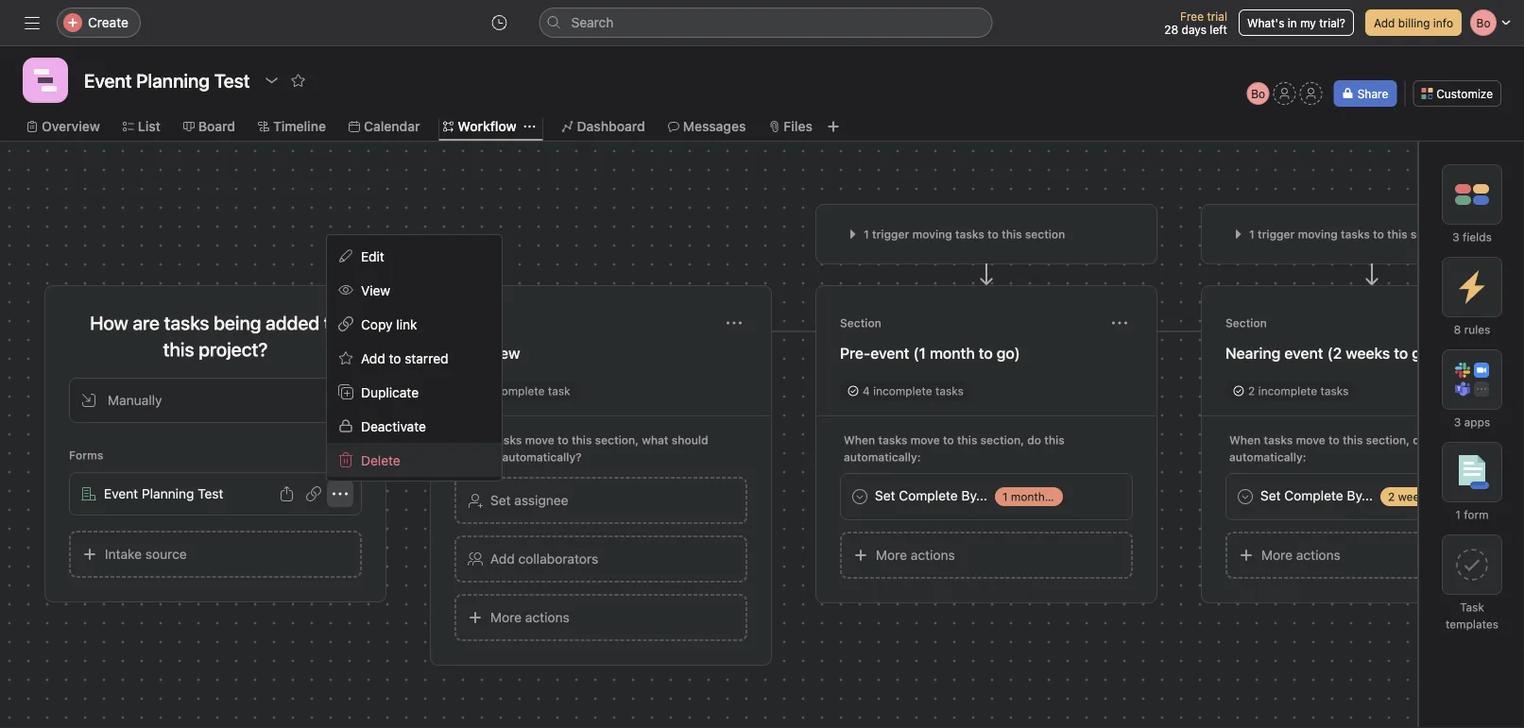 Task type: describe. For each thing, give the bounding box(es) containing it.
calendar link
[[349, 116, 420, 137]]

add for add to starred
[[361, 350, 385, 366]]

this project?
[[163, 338, 268, 360]]

add collaborators
[[490, 551, 598, 567]]

before for pre-event (1 month to go)
[[1048, 490, 1083, 504]]

more actions button for weeks
[[1226, 532, 1519, 579]]

3 apps
[[1454, 416, 1490, 429]]

set assignee button
[[455, 477, 747, 524]]

add to starred image
[[291, 73, 306, 88]]

search button
[[539, 8, 993, 38]]

2 section from the left
[[1226, 317, 1267, 330]]

2 incomplete tasks
[[1248, 385, 1349, 398]]

1 month before event
[[1003, 490, 1115, 504]]

2 more section actions image from the left
[[1112, 316, 1127, 331]]

timeline image
[[34, 69, 57, 92]]

search
[[571, 15, 614, 30]]

section for nearing event (2 weeks to go)
[[1411, 228, 1451, 241]]

task
[[548, 385, 570, 398]]

files
[[784, 119, 813, 134]]

my
[[1300, 16, 1316, 29]]

nearing event (2 weeks to go) button
[[1226, 336, 1519, 370]]

edit link
[[327, 239, 502, 273]]

moving for (2
[[1298, 228, 1338, 241]]

actions for (2
[[1296, 548, 1341, 563]]

add billing info button
[[1365, 9, 1462, 36]]

more actions for (1
[[876, 548, 955, 563]]

free
[[1180, 9, 1204, 23]]

set for pre-
[[875, 488, 895, 504]]

task
[[1460, 601, 1484, 614]]

being
[[214, 312, 261, 334]]

assignee
[[514, 493, 568, 508]]

complete for (2
[[1285, 488, 1343, 504]]

trial?
[[1319, 16, 1346, 29]]

test
[[198, 486, 223, 502]]

are
[[133, 312, 160, 334]]

add for add collaborators
[[490, 551, 515, 567]]

what
[[642, 434, 669, 447]]

overview button
[[455, 336, 747, 370]]

what's in my trial?
[[1247, 16, 1346, 29]]

overview link
[[26, 116, 100, 137]]

when for nearing event (2 weeks to go)
[[1229, 434, 1261, 447]]

delete
[[361, 452, 400, 468]]

view link
[[327, 273, 502, 307]]

move for pre-event (1 month to go)
[[911, 434, 940, 447]]

board link
[[183, 116, 235, 137]]

nearing event (2 weeks to go)
[[1226, 344, 1436, 362]]

go) for pre-event (1 month to go)
[[997, 344, 1020, 362]]

1 horizontal spatial month
[[1011, 490, 1045, 504]]

collaborators
[[518, 551, 598, 567]]

set complete by... for (1
[[875, 488, 987, 504]]

by... for weeks
[[1347, 488, 1373, 504]]

when tasks move to this section, do this automatically: for weeks
[[1229, 434, 1450, 464]]

0 horizontal spatial more
[[490, 610, 522, 626]]

move for nearing event (2 weeks to go)
[[1296, 434, 1325, 447]]

tasks inside how are tasks being added to this project?
[[164, 312, 209, 334]]

do for nearing event (2 weeks to go)
[[1413, 434, 1427, 447]]

what's
[[1247, 16, 1285, 29]]

view
[[361, 282, 390, 298]]

tab actions image
[[524, 121, 535, 132]]

calendar
[[364, 119, 420, 134]]

3 fields
[[1453, 231, 1492, 244]]

section, for nearing event (2 weeks to go)
[[1366, 434, 1410, 447]]

event planning test
[[104, 486, 223, 502]]

trial
[[1207, 9, 1227, 23]]

when for overview
[[458, 434, 490, 447]]

delete link
[[327, 443, 502, 477]]

expand sidebar image
[[25, 15, 40, 30]]

copy
[[361, 316, 393, 332]]

add to starred
[[361, 350, 448, 366]]

more actions button for month
[[840, 532, 1133, 579]]

timeline
[[273, 119, 326, 134]]

add billing info
[[1374, 16, 1453, 29]]

bo button
[[1247, 82, 1270, 105]]

when for pre-event (1 month to go)
[[844, 434, 875, 447]]

2 weeks before event
[[1388, 490, 1502, 504]]

pre-event (1 month to go)
[[840, 344, 1020, 362]]

nearing
[[1226, 344, 1281, 362]]

1 trigger moving tasks to this section for weeks
[[1249, 228, 1451, 241]]

free trial 28 days left
[[1164, 9, 1227, 36]]

0 horizontal spatial more actions
[[490, 610, 570, 626]]

when tasks move to this section, what should happen automatically?
[[458, 434, 708, 464]]

overview inside overview button
[[455, 344, 520, 362]]

copy link link
[[327, 307, 502, 341]]

source
[[145, 547, 187, 562]]

pre-event (1 month to go) button
[[840, 336, 1133, 370]]

billing
[[1398, 16, 1430, 29]]

starred
[[405, 350, 448, 366]]

set assignee
[[490, 493, 568, 508]]

what's in my trial? button
[[1239, 9, 1354, 36]]

share
[[1358, 87, 1388, 100]]

files link
[[769, 116, 813, 137]]

event
[[104, 486, 138, 502]]

1 incomplete task
[[477, 385, 570, 398]]

intake source button
[[69, 531, 362, 578]]

list
[[138, 119, 160, 134]]

show options image
[[264, 73, 279, 88]]

before for nearing event (2 weeks to go)
[[1435, 490, 1469, 504]]

should
[[672, 434, 708, 447]]

info
[[1433, 16, 1453, 29]]

4 incomplete tasks
[[863, 385, 964, 398]]

messages
[[683, 119, 746, 134]]

timeline link
[[258, 116, 326, 137]]

dashboard
[[577, 119, 645, 134]]

manually
[[108, 393, 162, 408]]

task templates
[[1446, 601, 1499, 631]]

left
[[1210, 23, 1227, 36]]

automatically?
[[502, 451, 582, 464]]

added
[[266, 312, 320, 334]]

copy link
[[361, 316, 417, 332]]

1 section from the left
[[840, 317, 882, 330]]

templates
[[1446, 618, 1499, 631]]

add to starred link
[[327, 341, 502, 375]]



Task type: vqa. For each thing, say whether or not it's contained in the screenshot.
Seven Warlords of the Sea link associated with Talkback
no



Task type: locate. For each thing, give the bounding box(es) containing it.
complete for (1
[[899, 488, 958, 504]]

forms
[[69, 449, 103, 462]]

share form image
[[280, 487, 295, 502]]

more actions
[[876, 548, 955, 563], [1262, 548, 1341, 563], [490, 610, 570, 626]]

1 trigger moving tasks to this section button
[[840, 221, 1133, 248], [1226, 221, 1519, 248]]

intake
[[105, 547, 142, 562]]

move for overview
[[525, 434, 554, 447]]

event
[[871, 344, 909, 362], [1285, 344, 1323, 362], [1086, 490, 1115, 504], [1473, 490, 1502, 504]]

1 horizontal spatial by...
[[1347, 488, 1373, 504]]

1 horizontal spatial 2
[[1388, 490, 1395, 504]]

2 horizontal spatial more actions button
[[1226, 532, 1519, 579]]

1 section from the left
[[1025, 228, 1065, 241]]

rules
[[1464, 323, 1491, 336]]

8 rules
[[1454, 323, 1491, 336]]

0 horizontal spatial month
[[930, 344, 975, 362]]

weeks
[[1346, 344, 1390, 362], [1398, 490, 1432, 504]]

deactivate
[[361, 418, 426, 434]]

0 horizontal spatial automatically:
[[844, 451, 921, 464]]

28
[[1164, 23, 1179, 36]]

customize
[[1437, 87, 1493, 100]]

0 horizontal spatial before
[[1048, 490, 1083, 504]]

1 before from the left
[[1048, 490, 1083, 504]]

more actions button down add collaborators button
[[455, 594, 747, 642]]

add
[[1374, 16, 1395, 29], [361, 350, 385, 366], [490, 551, 515, 567]]

3
[[1453, 231, 1460, 244], [1454, 416, 1461, 429]]

incomplete right 4
[[873, 385, 932, 398]]

add tab image
[[826, 119, 841, 134]]

1 incomplete from the left
[[486, 385, 545, 398]]

go) for nearing event (2 weeks to go)
[[1412, 344, 1436, 362]]

to
[[988, 228, 999, 241], [1373, 228, 1384, 241], [324, 312, 341, 334], [979, 344, 993, 362], [1394, 344, 1408, 362], [389, 350, 401, 366], [557, 434, 569, 447], [943, 434, 954, 447], [1329, 434, 1340, 447]]

customize button
[[1413, 80, 1502, 107]]

1 horizontal spatial trigger
[[1258, 228, 1295, 241]]

when tasks move to this section, do this automatically: for month
[[844, 434, 1065, 464]]

1 horizontal spatial more actions button
[[840, 532, 1133, 579]]

before
[[1048, 490, 1083, 504], [1435, 490, 1469, 504]]

3 when from the left
[[1229, 434, 1261, 447]]

2 horizontal spatial more
[[1262, 548, 1293, 563]]

2 1 trigger moving tasks to this section from the left
[[1249, 228, 1451, 241]]

weeks inside button
[[1346, 344, 1390, 362]]

create button
[[57, 8, 141, 38]]

None text field
[[79, 63, 255, 97]]

section, left what
[[595, 434, 639, 447]]

intake source
[[105, 547, 187, 562]]

incomplete down nearing
[[1258, 385, 1317, 398]]

0 horizontal spatial more actions button
[[455, 594, 747, 642]]

set
[[875, 488, 895, 504], [1261, 488, 1281, 504], [490, 493, 511, 508]]

to inside how are tasks being added to this project?
[[324, 312, 341, 334]]

3 for 3 apps
[[1454, 416, 1461, 429]]

2 horizontal spatial set
[[1261, 488, 1281, 504]]

when
[[458, 434, 490, 447], [844, 434, 875, 447], [1229, 434, 1261, 447]]

more for pre-
[[876, 548, 907, 563]]

incomplete for nearing event (2 weeks to go)
[[1258, 385, 1317, 398]]

do up 2 weeks before event
[[1413, 434, 1427, 447]]

2 go) from the left
[[1412, 344, 1436, 362]]

0 horizontal spatial when
[[458, 434, 490, 447]]

workflow
[[458, 119, 516, 134]]

1 horizontal spatial set
[[875, 488, 895, 504]]

messages link
[[668, 116, 746, 137]]

0 horizontal spatial more section actions image
[[727, 316, 742, 331]]

automatically: down 4
[[844, 451, 921, 464]]

1 horizontal spatial go)
[[1412, 344, 1436, 362]]

tasks inside when tasks move to this section, what should happen automatically?
[[493, 434, 522, 447]]

2 for 2 incomplete tasks
[[1248, 385, 1255, 398]]

0 horizontal spatial when tasks move to this section, do this automatically:
[[844, 434, 1065, 464]]

1 horizontal spatial do
[[1413, 434, 1427, 447]]

1 moving from the left
[[912, 228, 952, 241]]

1 vertical spatial month
[[1011, 490, 1045, 504]]

create
[[88, 15, 128, 30]]

1 more section actions image from the left
[[727, 316, 742, 331]]

list link
[[123, 116, 160, 137]]

when tasks move to this section, do this automatically:
[[844, 434, 1065, 464], [1229, 434, 1450, 464]]

incomplete left task
[[486, 385, 545, 398]]

overview inside overview 'link'
[[42, 119, 100, 134]]

board
[[198, 119, 235, 134]]

add for add billing info
[[1374, 16, 1395, 29]]

0 vertical spatial 3
[[1453, 231, 1460, 244]]

1 1 trigger moving tasks to this section from the left
[[864, 228, 1065, 241]]

2 trigger from the left
[[1258, 228, 1295, 241]]

automatically:
[[844, 451, 921, 464], [1229, 451, 1306, 464]]

move down the 4 incomplete tasks
[[911, 434, 940, 447]]

1 horizontal spatial complete
[[1285, 488, 1343, 504]]

0 vertical spatial add
[[1374, 16, 1395, 29]]

1 trigger moving tasks to this section button for month
[[840, 221, 1133, 248]]

by... left 1 month before event
[[961, 488, 987, 504]]

1 move from the left
[[525, 434, 554, 447]]

2 section, from the left
[[981, 434, 1024, 447]]

1 when tasks move to this section, do this automatically: from the left
[[844, 434, 1065, 464]]

overview
[[42, 119, 100, 134], [455, 344, 520, 362]]

more for nearing
[[1262, 548, 1293, 563]]

when up happen on the left bottom
[[458, 434, 490, 447]]

(2
[[1327, 344, 1342, 362]]

2 horizontal spatial section,
[[1366, 434, 1410, 447]]

0 horizontal spatial incomplete
[[486, 385, 545, 398]]

actions for (1
[[911, 548, 955, 563]]

trigger for pre-
[[872, 228, 909, 241]]

1 horizontal spatial section,
[[981, 434, 1024, 447]]

share button
[[1334, 80, 1397, 107]]

1 complete from the left
[[899, 488, 958, 504]]

month inside button
[[930, 344, 975, 362]]

form
[[1464, 508, 1489, 522]]

section
[[840, 317, 882, 330], [1226, 317, 1267, 330]]

event planning test button
[[69, 472, 362, 516]]

1 vertical spatial weeks
[[1398, 490, 1432, 504]]

add left the collaborators in the left bottom of the page
[[490, 551, 515, 567]]

overview up 1 incomplete task
[[455, 344, 520, 362]]

2 when from the left
[[844, 434, 875, 447]]

0 vertical spatial weeks
[[1346, 344, 1390, 362]]

planning
[[142, 486, 194, 502]]

1 vertical spatial 3
[[1454, 416, 1461, 429]]

1 horizontal spatial set complete by...
[[1261, 488, 1373, 504]]

when tasks move to this section, do this automatically: down the 4 incomplete tasks
[[844, 434, 1065, 464]]

0 horizontal spatial section,
[[595, 434, 639, 447]]

overview down timeline image
[[42, 119, 100, 134]]

show options image
[[333, 487, 348, 502]]

by... for month
[[961, 488, 987, 504]]

1 1 trigger moving tasks to this section button from the left
[[840, 221, 1133, 248]]

to inside when tasks move to this section, what should happen automatically?
[[557, 434, 569, 447]]

days
[[1182, 23, 1207, 36]]

2 when tasks move to this section, do this automatically: from the left
[[1229, 434, 1450, 464]]

1 when from the left
[[458, 434, 490, 447]]

set complete by...
[[875, 488, 987, 504], [1261, 488, 1373, 504]]

1 horizontal spatial add
[[490, 551, 515, 567]]

2 complete from the left
[[1285, 488, 1343, 504]]

0 horizontal spatial go)
[[997, 344, 1020, 362]]

more actions button down 1 month before event
[[840, 532, 1133, 579]]

when inside when tasks move to this section, what should happen automatically?
[[458, 434, 490, 447]]

1 horizontal spatial overview
[[455, 344, 520, 362]]

(1
[[913, 344, 926, 362]]

0 horizontal spatial actions
[[525, 610, 570, 626]]

0 horizontal spatial move
[[525, 434, 554, 447]]

automatically: down 2 incomplete tasks
[[1229, 451, 1306, 464]]

3 for 3 fields
[[1453, 231, 1460, 244]]

1 form
[[1456, 508, 1489, 522]]

history image
[[492, 15, 507, 30]]

1 vertical spatial 2
[[1388, 490, 1395, 504]]

0 horizontal spatial by...
[[961, 488, 987, 504]]

2 by... from the left
[[1347, 488, 1373, 504]]

8
[[1454, 323, 1461, 336]]

1 automatically: from the left
[[844, 451, 921, 464]]

add down copy
[[361, 350, 385, 366]]

how
[[90, 312, 128, 334]]

more section actions image
[[727, 316, 742, 331], [1112, 316, 1127, 331]]

2 1 trigger moving tasks to this section button from the left
[[1226, 221, 1519, 248]]

1 by... from the left
[[961, 488, 987, 504]]

0 horizontal spatial moving
[[912, 228, 952, 241]]

1 horizontal spatial section
[[1411, 228, 1451, 241]]

2 horizontal spatial move
[[1296, 434, 1325, 447]]

this
[[1002, 228, 1022, 241], [1387, 228, 1408, 241], [572, 434, 592, 447], [957, 434, 977, 447], [1044, 434, 1065, 447], [1343, 434, 1363, 447], [1430, 434, 1450, 447]]

moving
[[912, 228, 952, 241], [1298, 228, 1338, 241]]

1 horizontal spatial 1 trigger moving tasks to this section
[[1249, 228, 1451, 241]]

do up 1 month before event
[[1027, 434, 1041, 447]]

0 vertical spatial month
[[930, 344, 975, 362]]

2 horizontal spatial more actions
[[1262, 548, 1341, 563]]

0 horizontal spatial do
[[1027, 434, 1041, 447]]

section for pre-event (1 month to go)
[[1025, 228, 1065, 241]]

incomplete for pre-event (1 month to go)
[[873, 385, 932, 398]]

1 horizontal spatial before
[[1435, 490, 1469, 504]]

1 vertical spatial add
[[361, 350, 385, 366]]

section,
[[595, 434, 639, 447], [981, 434, 1024, 447], [1366, 434, 1410, 447]]

trigger for nearing
[[1258, 228, 1295, 241]]

section up nearing
[[1226, 317, 1267, 330]]

3 section, from the left
[[1366, 434, 1410, 447]]

2 for 2 weeks before event
[[1388, 490, 1395, 504]]

set inside button
[[490, 493, 511, 508]]

0 horizontal spatial weeks
[[1346, 344, 1390, 362]]

2 set complete by... from the left
[[1261, 488, 1373, 504]]

4
[[863, 385, 870, 398]]

go)
[[997, 344, 1020, 362], [1412, 344, 1436, 362]]

0 horizontal spatial complete
[[899, 488, 958, 504]]

set for nearing
[[1261, 488, 1281, 504]]

apps
[[1464, 416, 1490, 429]]

automatically: for pre-
[[844, 451, 921, 464]]

section, for pre-event (1 month to go)
[[981, 434, 1024, 447]]

1 horizontal spatial more actions
[[876, 548, 955, 563]]

1 trigger moving tasks to this section for month
[[864, 228, 1065, 241]]

2 move from the left
[[911, 434, 940, 447]]

more actions button down 2 weeks before event
[[1226, 532, 1519, 579]]

1 horizontal spatial weeks
[[1398, 490, 1432, 504]]

1 horizontal spatial automatically:
[[1229, 451, 1306, 464]]

do
[[1027, 434, 1041, 447], [1413, 434, 1427, 447]]

this inside when tasks move to this section, what should happen automatically?
[[572, 434, 592, 447]]

1 trigger moving tasks to this section button for weeks
[[1226, 221, 1519, 248]]

fields
[[1463, 231, 1492, 244]]

2
[[1248, 385, 1255, 398], [1388, 490, 1395, 504]]

when down 2 incomplete tasks
[[1229, 434, 1261, 447]]

section up pre-
[[840, 317, 882, 330]]

2 do from the left
[[1413, 434, 1427, 447]]

2 section from the left
[[1411, 228, 1451, 241]]

1 horizontal spatial moving
[[1298, 228, 1338, 241]]

0 horizontal spatial 1 trigger moving tasks to this section
[[864, 228, 1065, 241]]

0 vertical spatial overview
[[42, 119, 100, 134]]

1 trigger from the left
[[872, 228, 909, 241]]

duplicate link
[[327, 375, 502, 409]]

when tasks move to this section, do this automatically: down 2 incomplete tasks
[[1229, 434, 1450, 464]]

0 horizontal spatial set
[[490, 493, 511, 508]]

2 moving from the left
[[1298, 228, 1338, 241]]

0 vertical spatial 2
[[1248, 385, 1255, 398]]

copy form link image
[[306, 487, 321, 502]]

1 horizontal spatial section
[[1226, 317, 1267, 330]]

automatically: for nearing
[[1229, 451, 1306, 464]]

search list box
[[539, 8, 993, 38]]

add left billing
[[1374, 16, 1395, 29]]

move inside when tasks move to this section, what should happen automatically?
[[525, 434, 554, 447]]

0 horizontal spatial section
[[840, 317, 882, 330]]

1 horizontal spatial 1 trigger moving tasks to this section button
[[1226, 221, 1519, 248]]

section, inside when tasks move to this section, what should happen automatically?
[[595, 434, 639, 447]]

section, up 1 month before event
[[981, 434, 1024, 447]]

3 incomplete from the left
[[1258, 385, 1317, 398]]

moving for (1
[[912, 228, 952, 241]]

move up automatically?
[[525, 434, 554, 447]]

when down 4
[[844, 434, 875, 447]]

0 horizontal spatial section
[[1025, 228, 1065, 241]]

1 set complete by... from the left
[[875, 488, 987, 504]]

section
[[1025, 228, 1065, 241], [1411, 228, 1451, 241]]

1 horizontal spatial incomplete
[[873, 385, 932, 398]]

do for pre-event (1 month to go)
[[1027, 434, 1041, 447]]

set complete by... for (2
[[1261, 488, 1373, 504]]

2 horizontal spatial incomplete
[[1258, 385, 1317, 398]]

section, for overview
[[595, 434, 639, 447]]

section, up 2 weeks before event
[[1366, 434, 1410, 447]]

1 horizontal spatial actions
[[911, 548, 955, 563]]

happen
[[458, 451, 499, 464]]

0 horizontal spatial add
[[361, 350, 385, 366]]

1 go) from the left
[[997, 344, 1020, 362]]

1 horizontal spatial when
[[844, 434, 875, 447]]

duplicate
[[361, 384, 419, 400]]

add collaborators button
[[455, 536, 747, 583]]

2 vertical spatial add
[[490, 551, 515, 567]]

workflow link
[[443, 116, 516, 137]]

3 left apps
[[1454, 416, 1461, 429]]

2 incomplete from the left
[[873, 385, 932, 398]]

1 vertical spatial overview
[[455, 344, 520, 362]]

2 horizontal spatial actions
[[1296, 548, 1341, 563]]

move down 2 incomplete tasks
[[1296, 434, 1325, 447]]

3 left "fields"
[[1453, 231, 1460, 244]]

more actions for (2
[[1262, 548, 1341, 563]]

1 horizontal spatial more section actions image
[[1112, 316, 1127, 331]]

link
[[396, 316, 417, 332]]

2 horizontal spatial when
[[1229, 434, 1261, 447]]

1 horizontal spatial more
[[876, 548, 907, 563]]

0 horizontal spatial overview
[[42, 119, 100, 134]]

1 section, from the left
[[595, 434, 639, 447]]

2 automatically: from the left
[[1229, 451, 1306, 464]]

1 horizontal spatial move
[[911, 434, 940, 447]]

by... left 2 weeks before event
[[1347, 488, 1373, 504]]

tasks
[[955, 228, 985, 241], [1341, 228, 1370, 241], [164, 312, 209, 334], [936, 385, 964, 398], [1321, 385, 1349, 398], [493, 434, 522, 447], [878, 434, 907, 447], [1264, 434, 1293, 447]]

0 horizontal spatial 2
[[1248, 385, 1255, 398]]

3 move from the left
[[1296, 434, 1325, 447]]

bo
[[1251, 87, 1265, 100]]

1 do from the left
[[1027, 434, 1041, 447]]

0 horizontal spatial 1 trigger moving tasks to this section button
[[840, 221, 1133, 248]]

2 before from the left
[[1435, 490, 1469, 504]]

2 horizontal spatial add
[[1374, 16, 1395, 29]]

dashboard link
[[562, 116, 645, 137]]

0 horizontal spatial set complete by...
[[875, 488, 987, 504]]

0 horizontal spatial trigger
[[872, 228, 909, 241]]

1 horizontal spatial when tasks move to this section, do this automatically:
[[1229, 434, 1450, 464]]



